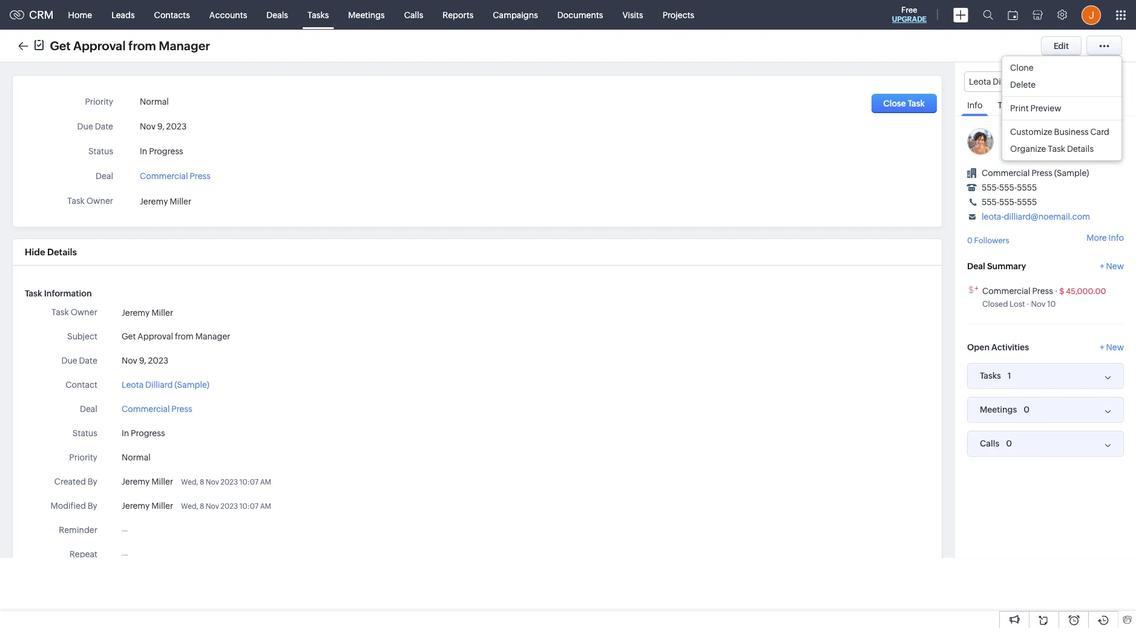 Task type: describe. For each thing, give the bounding box(es) containing it.
close task
[[884, 99, 925, 108]]

subject
[[67, 332, 97, 341]]

task up hide details link
[[67, 196, 85, 206]]

leota dilliard (sample) contact
[[1003, 128, 1122, 138]]

task down the leota dilliard (sample) contact
[[1048, 144, 1066, 154]]

contacts link
[[144, 0, 200, 29]]

1 5555 from the top
[[1017, 183, 1037, 193]]

0 vertical spatial due
[[77, 122, 93, 131]]

accounts link
[[200, 0, 257, 29]]

commercial press · $ 45,000.00 closed lost · nov 10
[[983, 286, 1106, 309]]

edit
[[1054, 41, 1069, 51]]

commercial press (sample) link
[[982, 168, 1089, 178]]

0 followers
[[967, 236, 1010, 245]]

campaigns link
[[483, 0, 548, 29]]

task information
[[25, 289, 92, 298]]

visits
[[623, 10, 643, 20]]

wed, for modified by
[[181, 502, 198, 511]]

timeline
[[998, 101, 1032, 110]]

home
[[68, 10, 92, 20]]

card
[[1091, 127, 1110, 137]]

dilliard for leota dilliard (sample) contact
[[1026, 128, 1054, 138]]

tasks
[[307, 10, 329, 20]]

organize
[[1010, 144, 1046, 154]]

timeline link
[[992, 92, 1038, 116]]

0 vertical spatial deal
[[96, 171, 113, 181]]

1 vertical spatial details
[[47, 247, 77, 257]]

1 vertical spatial in
[[122, 429, 129, 438]]

leota-dilliard@noemail.com
[[982, 212, 1090, 222]]

10:07 for modified by
[[240, 502, 259, 511]]

1 new from the top
[[1106, 261, 1124, 271]]

edit button
[[1041, 36, 1082, 55]]

info link
[[961, 92, 989, 116]]

1 vertical spatial owner
[[71, 308, 97, 317]]

close task link
[[871, 94, 937, 113]]

activities
[[992, 342, 1029, 352]]

0 vertical spatial 9,
[[157, 122, 165, 131]]

1 vertical spatial deal
[[967, 261, 986, 271]]

documents link
[[548, 0, 613, 29]]

deals
[[267, 10, 288, 20]]

reports link
[[433, 0, 483, 29]]

0 vertical spatial date
[[95, 122, 113, 131]]

1 vertical spatial due date
[[61, 356, 97, 366]]

create menu image
[[954, 8, 969, 22]]

free upgrade
[[892, 5, 927, 24]]

calendar image
[[1008, 10, 1018, 20]]

preview
[[1031, 104, 1062, 113]]

lost
[[1010, 299, 1025, 309]]

0
[[967, 236, 973, 245]]

deal summary
[[967, 261, 1026, 271]]

2 vertical spatial deal
[[80, 404, 97, 414]]

+ inside '+ new' link
[[1100, 261, 1105, 271]]

conversations link
[[1041, 92, 1109, 116]]

hide details
[[25, 247, 77, 257]]

wed, 8 nov 2023 10:07 am for created by
[[181, 478, 271, 487]]

visits link
[[613, 0, 653, 29]]

by for modified by
[[88, 501, 97, 511]]

open
[[967, 342, 990, 352]]

more info
[[1087, 233, 1124, 243]]

campaigns
[[493, 10, 538, 20]]

clone
[[1010, 63, 1034, 73]]

modified by
[[51, 501, 97, 511]]

leads
[[111, 10, 135, 20]]

reports
[[443, 10, 474, 20]]

2 5555 from the top
[[1017, 197, 1037, 207]]

0 vertical spatial owner
[[86, 196, 113, 206]]

0 vertical spatial get approval from manager
[[50, 38, 210, 52]]

10
[[1047, 299, 1056, 309]]

tasks link
[[298, 0, 339, 29]]

meetings
[[348, 10, 385, 20]]

deals link
[[257, 0, 298, 29]]

45,000.00
[[1066, 287, 1106, 296]]

dilliard@noemail.com
[[1004, 212, 1090, 222]]

0 vertical spatial manager
[[159, 38, 210, 52]]

0 vertical spatial priority
[[85, 97, 113, 107]]

0 vertical spatial nov 9, 2023
[[140, 122, 187, 131]]

0 horizontal spatial leota dilliard (sample) link
[[122, 379, 209, 392]]

leota dilliard (sample)
[[122, 380, 209, 390]]

created
[[54, 477, 86, 487]]

1 vertical spatial priority
[[69, 453, 97, 463]]

modified
[[51, 501, 86, 511]]

information
[[44, 289, 92, 298]]

search element
[[976, 0, 1001, 30]]

1 vertical spatial info
[[1109, 233, 1124, 243]]

1 vertical spatial normal
[[122, 453, 151, 463]]

1 vertical spatial commercial press
[[122, 404, 192, 414]]

0 vertical spatial task owner
[[67, 196, 113, 206]]

task right close
[[908, 99, 925, 108]]

reminder
[[59, 525, 97, 535]]

2 555-555-5555 from the top
[[982, 197, 1037, 207]]

more info link
[[1087, 233, 1124, 243]]

delete
[[1010, 80, 1036, 90]]

more
[[1087, 233, 1107, 243]]

1 vertical spatial get approval from manager
[[122, 332, 230, 341]]

projects
[[663, 10, 695, 20]]

0 vertical spatial due date
[[77, 122, 113, 131]]

calls link
[[395, 0, 433, 29]]

nov inside commercial press · $ 45,000.00 closed lost · nov 10
[[1031, 299, 1046, 309]]

calls
[[404, 10, 423, 20]]

customize business card
[[1010, 127, 1110, 137]]

1 555-555-5555 from the top
[[982, 183, 1037, 193]]

accounts
[[209, 10, 247, 20]]



Task type: vqa. For each thing, say whether or not it's contained in the screenshot.


Task type: locate. For each thing, give the bounding box(es) containing it.
0 vertical spatial status
[[88, 147, 113, 156]]

0 vertical spatial in
[[140, 147, 147, 156]]

repeat
[[70, 550, 97, 559]]

2 by from the top
[[88, 501, 97, 511]]

contact right business
[[1092, 129, 1122, 138]]

1 horizontal spatial get
[[122, 332, 136, 341]]

+
[[1100, 261, 1105, 271], [1100, 342, 1105, 352]]

0 horizontal spatial leota
[[122, 380, 144, 390]]

2 vertical spatial (sample)
[[174, 380, 209, 390]]

approval
[[73, 38, 126, 52], [138, 332, 173, 341]]

leota-
[[982, 212, 1004, 222]]

wed, for created by
[[181, 478, 198, 487]]

+ down 45,000.00
[[1100, 342, 1105, 352]]

customize
[[1010, 127, 1053, 137]]

555-555-5555 down commercial press (sample) link
[[982, 183, 1037, 193]]

1 vertical spatial from
[[175, 332, 194, 341]]

documents
[[557, 10, 603, 20]]

555-555-5555
[[982, 183, 1037, 193], [982, 197, 1037, 207]]

get approval from manager up leota dilliard (sample)
[[122, 332, 230, 341]]

commercial press link
[[140, 168, 211, 181], [983, 286, 1053, 296], [122, 403, 192, 416]]

+ new link
[[1100, 261, 1124, 277]]

1 vertical spatial ·
[[1027, 299, 1030, 309]]

closed
[[983, 299, 1008, 309]]

leota for leota dilliard (sample)
[[122, 380, 144, 390]]

0 vertical spatial commercial press link
[[140, 168, 211, 181]]

upgrade
[[892, 15, 927, 24]]

1 vertical spatial in progress
[[122, 429, 165, 438]]

0 horizontal spatial get
[[50, 38, 71, 52]]

get approval from manager down leads
[[50, 38, 210, 52]]

0 vertical spatial wed,
[[181, 478, 198, 487]]

0 horizontal spatial dilliard
[[145, 380, 173, 390]]

press inside commercial press · $ 45,000.00 closed lost · nov 10
[[1032, 286, 1053, 296]]

contact
[[1092, 129, 1122, 138], [66, 380, 97, 390]]

0 vertical spatial in progress
[[140, 147, 183, 156]]

555-555-5555 up leota-
[[982, 197, 1037, 207]]

crm
[[29, 8, 54, 21]]

close
[[884, 99, 906, 108]]

task left information
[[25, 289, 42, 298]]

1 vertical spatial leota
[[122, 380, 144, 390]]

0 vertical spatial leota dilliard (sample) link
[[1003, 128, 1090, 138]]

1 vertical spatial date
[[79, 356, 97, 366]]

task down "task information"
[[51, 308, 69, 317]]

0 vertical spatial leota
[[1003, 128, 1025, 138]]

new
[[1106, 261, 1124, 271], [1106, 342, 1124, 352]]

0 horizontal spatial ·
[[1027, 299, 1030, 309]]

1 horizontal spatial approval
[[138, 332, 173, 341]]

0 vertical spatial info
[[967, 101, 983, 110]]

1 vertical spatial nov 9, 2023
[[122, 356, 168, 366]]

1 vertical spatial progress
[[131, 429, 165, 438]]

0 vertical spatial by
[[88, 477, 97, 487]]

0 horizontal spatial contact
[[66, 380, 97, 390]]

1 horizontal spatial leota
[[1003, 128, 1025, 138]]

1 horizontal spatial in
[[140, 147, 147, 156]]

1 vertical spatial manager
[[195, 332, 230, 341]]

press
[[1032, 168, 1053, 178], [190, 171, 211, 181], [1032, 286, 1053, 296], [172, 404, 192, 414]]

0 vertical spatial am
[[260, 478, 271, 487]]

1 vertical spatial (sample)
[[1054, 168, 1089, 178]]

0 horizontal spatial info
[[967, 101, 983, 110]]

1 vertical spatial new
[[1106, 342, 1124, 352]]

0 vertical spatial from
[[128, 38, 156, 52]]

wed, 8 nov 2023 10:07 am for modified by
[[181, 502, 271, 511]]

1 by from the top
[[88, 477, 97, 487]]

0 vertical spatial 10:07
[[240, 478, 259, 487]]

get right subject at the left
[[122, 332, 136, 341]]

None button
[[1003, 144, 1065, 160]]

info left 'timeline'
[[967, 101, 983, 110]]

$
[[1060, 287, 1065, 296]]

1 wed, from the top
[[181, 478, 198, 487]]

1 vertical spatial wed,
[[181, 502, 198, 511]]

· left $
[[1055, 286, 1058, 296]]

1 horizontal spatial ·
[[1055, 286, 1058, 296]]

·
[[1055, 286, 1058, 296], [1027, 299, 1030, 309]]

commercial press (sample)
[[982, 168, 1089, 178]]

0 vertical spatial (sample)
[[1055, 128, 1090, 138]]

1 vertical spatial 8
[[200, 502, 204, 511]]

by
[[88, 477, 97, 487], [88, 501, 97, 511]]

commercial inside commercial press · $ 45,000.00 closed lost · nov 10
[[983, 286, 1031, 296]]

1 am from the top
[[260, 478, 271, 487]]

5555
[[1017, 183, 1037, 193], [1017, 197, 1037, 207]]

1 vertical spatial contact
[[66, 380, 97, 390]]

1 10:07 from the top
[[240, 478, 259, 487]]

1 vertical spatial 10:07
[[240, 502, 259, 511]]

create menu element
[[946, 0, 976, 29]]

deal
[[96, 171, 113, 181], [967, 261, 986, 271], [80, 404, 97, 414]]

0 vertical spatial 8
[[200, 478, 204, 487]]

1 vertical spatial + new
[[1100, 342, 1124, 352]]

2 wed, from the top
[[181, 502, 198, 511]]

leota for leota dilliard (sample) contact
[[1003, 128, 1025, 138]]

commercial
[[982, 168, 1030, 178], [140, 171, 188, 181], [983, 286, 1031, 296], [122, 404, 170, 414]]

business
[[1054, 127, 1089, 137]]

print preview
[[1010, 104, 1062, 113]]

2 vertical spatial commercial press link
[[122, 403, 192, 416]]

1 vertical spatial task owner
[[51, 308, 97, 317]]

0 vertical spatial ·
[[1055, 286, 1058, 296]]

1 vertical spatial commercial press link
[[983, 286, 1053, 296]]

1 + new from the top
[[1100, 261, 1124, 271]]

am for created by
[[260, 478, 271, 487]]

0 horizontal spatial in
[[122, 429, 129, 438]]

1 vertical spatial get
[[122, 332, 136, 341]]

1 wed, 8 nov 2023 10:07 am from the top
[[181, 478, 271, 487]]

conversations
[[1047, 101, 1103, 110]]

print
[[1010, 104, 1029, 113]]

9,
[[157, 122, 165, 131], [139, 356, 146, 366]]

normal
[[140, 97, 169, 107], [122, 453, 151, 463]]

dilliard for leota dilliard (sample)
[[145, 380, 173, 390]]

jeremy miller
[[140, 197, 191, 207], [122, 308, 173, 318], [122, 477, 173, 487], [122, 501, 173, 511]]

0 vertical spatial get
[[50, 38, 71, 52]]

8 for modified by
[[200, 502, 204, 511]]

0 vertical spatial +
[[1100, 261, 1105, 271]]

leota-dilliard@noemail.com link
[[982, 212, 1090, 222]]

home link
[[58, 0, 102, 29]]

1 vertical spatial am
[[260, 502, 271, 511]]

1 horizontal spatial details
[[1067, 144, 1094, 154]]

2 new from the top
[[1106, 342, 1124, 352]]

from down leads 'link'
[[128, 38, 156, 52]]

by right created
[[88, 477, 97, 487]]

1 8 from the top
[[200, 478, 204, 487]]

dilliard
[[1026, 128, 1054, 138], [145, 380, 173, 390]]

0 vertical spatial wed, 8 nov 2023 10:07 am
[[181, 478, 271, 487]]

commercial press
[[140, 171, 211, 181], [122, 404, 192, 414]]

open activities
[[967, 342, 1029, 352]]

0 horizontal spatial from
[[128, 38, 156, 52]]

created by
[[54, 477, 97, 487]]

leota dilliard (sample) link
[[1003, 128, 1090, 138], [122, 379, 209, 392]]

0 vertical spatial dilliard
[[1026, 128, 1054, 138]]

jeremy
[[140, 197, 168, 207], [122, 308, 150, 318], [122, 477, 150, 487], [122, 501, 150, 511]]

0 horizontal spatial 9,
[[139, 356, 146, 366]]

crm link
[[10, 8, 54, 21]]

info
[[967, 101, 983, 110], [1109, 233, 1124, 243]]

from up leota dilliard (sample)
[[175, 332, 194, 341]]

get down crm
[[50, 38, 71, 52]]

2 am from the top
[[260, 502, 271, 511]]

1 vertical spatial 555-555-5555
[[982, 197, 1037, 207]]

2 + from the top
[[1100, 342, 1105, 352]]

owner
[[86, 196, 113, 206], [71, 308, 97, 317]]

projects link
[[653, 0, 704, 29]]

search image
[[983, 10, 993, 20]]

nov
[[140, 122, 156, 131], [1031, 299, 1046, 309], [122, 356, 137, 366], [206, 478, 219, 487], [206, 502, 219, 511]]

info right more
[[1109, 233, 1124, 243]]

0 horizontal spatial details
[[47, 247, 77, 257]]

+ down more info link
[[1100, 261, 1105, 271]]

nov 9, 2023
[[140, 122, 187, 131], [122, 356, 168, 366]]

free
[[902, 5, 918, 15]]

approval down home
[[73, 38, 126, 52]]

by for created by
[[88, 477, 97, 487]]

leads link
[[102, 0, 144, 29]]

10:07
[[240, 478, 259, 487], [240, 502, 259, 511]]

due
[[77, 122, 93, 131], [61, 356, 77, 366]]

by right modified at the left bottom of the page
[[88, 501, 97, 511]]

1 vertical spatial wed, 8 nov 2023 10:07 am
[[181, 502, 271, 511]]

(sample) for leota dilliard (sample)
[[174, 380, 209, 390]]

1 vertical spatial +
[[1100, 342, 1105, 352]]

0 vertical spatial normal
[[140, 97, 169, 107]]

summary
[[987, 261, 1026, 271]]

leota
[[1003, 128, 1025, 138], [122, 380, 144, 390]]

5555 down commercial press (sample) link
[[1017, 183, 1037, 193]]

0 vertical spatial details
[[1067, 144, 1094, 154]]

(sample) for commercial press (sample)
[[1054, 168, 1089, 178]]

1 horizontal spatial contact
[[1092, 129, 1122, 138]]

1 horizontal spatial dilliard
[[1026, 128, 1054, 138]]

hide
[[25, 247, 45, 257]]

hide details link
[[25, 247, 77, 257]]

2 8 from the top
[[200, 502, 204, 511]]

· right 'lost'
[[1027, 299, 1030, 309]]

details right hide
[[47, 247, 77, 257]]

1 vertical spatial by
[[88, 501, 97, 511]]

in progress
[[140, 147, 183, 156], [122, 429, 165, 438]]

1 + from the top
[[1100, 261, 1105, 271]]

1 horizontal spatial leota dilliard (sample) link
[[1003, 128, 1090, 138]]

2 wed, 8 nov 2023 10:07 am from the top
[[181, 502, 271, 511]]

am for modified by
[[260, 502, 271, 511]]

in
[[140, 147, 147, 156], [122, 429, 129, 438]]

1 horizontal spatial 9,
[[157, 122, 165, 131]]

2 10:07 from the top
[[240, 502, 259, 511]]

organize task details
[[1010, 144, 1094, 154]]

status
[[88, 147, 113, 156], [73, 429, 97, 438]]

1 horizontal spatial from
[[175, 332, 194, 341]]

1 vertical spatial 9,
[[139, 356, 146, 366]]

0 vertical spatial contact
[[1092, 129, 1122, 138]]

meetings link
[[339, 0, 395, 29]]

contact inside the leota dilliard (sample) contact
[[1092, 129, 1122, 138]]

8 for created by
[[200, 478, 204, 487]]

1 vertical spatial leota dilliard (sample) link
[[122, 379, 209, 392]]

1 vertical spatial status
[[73, 429, 97, 438]]

1 vertical spatial due
[[61, 356, 77, 366]]

1 vertical spatial approval
[[138, 332, 173, 341]]

manager
[[159, 38, 210, 52], [195, 332, 230, 341]]

0 horizontal spatial approval
[[73, 38, 126, 52]]

10:07 for created by
[[240, 478, 259, 487]]

task
[[908, 99, 925, 108], [1048, 144, 1066, 154], [67, 196, 85, 206], [25, 289, 42, 298], [51, 308, 69, 317]]

0 vertical spatial commercial press
[[140, 171, 211, 181]]

from
[[128, 38, 156, 52], [175, 332, 194, 341]]

details down business
[[1067, 144, 1094, 154]]

followers
[[974, 236, 1010, 245]]

0 vertical spatial approval
[[73, 38, 126, 52]]

priority
[[85, 97, 113, 107], [69, 453, 97, 463]]

1 vertical spatial dilliard
[[145, 380, 173, 390]]

0 vertical spatial new
[[1106, 261, 1124, 271]]

approval up leota dilliard (sample)
[[138, 332, 173, 341]]

+ new
[[1100, 261, 1124, 271], [1100, 342, 1124, 352]]

(sample) for leota dilliard (sample) contact
[[1055, 128, 1090, 138]]

0 vertical spatial + new
[[1100, 261, 1124, 271]]

5555 up leota-dilliard@noemail.com
[[1017, 197, 1037, 207]]

contacts
[[154, 10, 190, 20]]

0 vertical spatial progress
[[149, 147, 183, 156]]

contact down subject at the left
[[66, 380, 97, 390]]

2 + new from the top
[[1100, 342, 1124, 352]]

wed, 8 nov 2023 10:07 am
[[181, 478, 271, 487], [181, 502, 271, 511]]

wed,
[[181, 478, 198, 487], [181, 502, 198, 511]]



